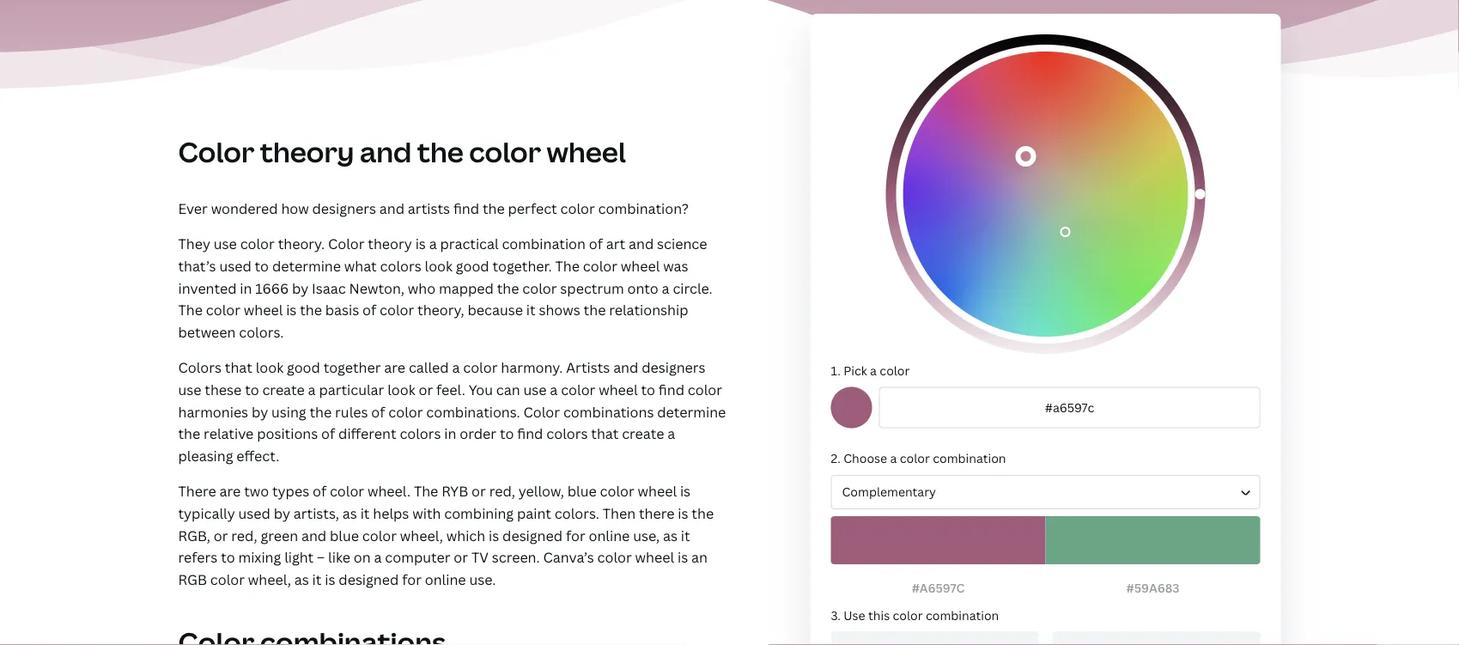 Task type: vqa. For each thing, say whether or not it's contained in the screenshot.
Templates
no



Task type: locate. For each thing, give the bounding box(es) containing it.
the down spectrum
[[584, 301, 606, 319]]

1 horizontal spatial by
[[274, 504, 290, 522]]

theory up how
[[260, 133, 354, 170]]

by inside the colors that look good together are called a color harmony. artists and designers use these to create a particular look or feel. you can use a color wheel to find color harmonies by using the rules of color combinations. color combinations determine the relative positions of different colors in order to find colors that create a pleasing effect.
[[252, 402, 268, 421]]

designed down paint
[[503, 526, 563, 544]]

and left artists
[[379, 199, 405, 217]]

light
[[284, 548, 314, 566]]

use.
[[469, 570, 496, 588]]

good up using
[[287, 358, 320, 377]]

blue right yellow,
[[568, 482, 597, 500]]

blue up like
[[330, 526, 359, 544]]

1 vertical spatial the
[[178, 301, 203, 319]]

then
[[603, 504, 636, 522]]

or
[[419, 380, 433, 399], [472, 482, 486, 500], [214, 526, 228, 544], [454, 548, 468, 566]]

computer
[[385, 548, 450, 566]]

2 vertical spatial find
[[517, 424, 543, 443]]

for up canva's
[[566, 526, 586, 544]]

0 vertical spatial theory
[[260, 133, 354, 170]]

1 horizontal spatial use
[[214, 235, 237, 253]]

colors
[[178, 358, 222, 377]]

0 horizontal spatial online
[[425, 570, 466, 588]]

2 vertical spatial the
[[414, 482, 438, 500]]

theory up what
[[368, 235, 412, 253]]

practical
[[440, 235, 499, 253]]

1 horizontal spatial determine
[[657, 402, 726, 421]]

designers right how
[[312, 199, 376, 217]]

using
[[271, 402, 306, 421]]

in left 1666 in the top left of the page
[[240, 279, 252, 297]]

None text field
[[879, 387, 1260, 428]]

2 horizontal spatial by
[[292, 279, 309, 297]]

wheel up perfect
[[547, 133, 626, 170]]

blue
[[568, 482, 597, 500], [330, 526, 359, 544]]

the
[[417, 133, 464, 170], [483, 199, 505, 217], [497, 279, 519, 297], [300, 301, 322, 319], [584, 301, 606, 319], [310, 402, 332, 421], [178, 424, 200, 443], [692, 504, 714, 522]]

1 horizontal spatial theory
[[368, 235, 412, 253]]

0 vertical spatial determine
[[272, 257, 341, 275]]

colors inside they use color theory. color theory is a practical combination of art and science that's used to determine what colors look good together. the color wheel was invented in 1666 by isaac newton, who mapped the color spectrum onto a circle. the color wheel is the basis of color theory, because it shows the relationship between colors.
[[380, 257, 421, 275]]

1 vertical spatial create
[[622, 424, 664, 443]]

1 vertical spatial color
[[328, 235, 365, 253]]

wheel down use,
[[635, 548, 674, 566]]

use,
[[633, 526, 660, 544]]

shows
[[539, 301, 580, 319]]

are left called
[[384, 358, 405, 377]]

used up the invented
[[219, 257, 251, 275]]

0 horizontal spatial that
[[225, 358, 252, 377]]

1 vertical spatial wheel,
[[248, 570, 291, 588]]

colors
[[380, 257, 421, 275], [400, 424, 441, 443], [547, 424, 588, 443]]

that up these
[[225, 358, 252, 377]]

and inside there are two types of color wheel. the ryb or red, yellow, blue color wheel is typically used by artists, as it helps with combining paint colors. then there is the rgb, or red, green and blue color wheel, which is designed for online use, as it refers to mixing light – like on a computer or tv screen. canva's color wheel is an rgb color wheel, as it is designed for online use.
[[301, 526, 327, 544]]

online
[[589, 526, 630, 544], [425, 570, 466, 588]]

yellow,
[[519, 482, 564, 500]]

0 vertical spatial designers
[[312, 199, 376, 217]]

a right on at the left of the page
[[374, 548, 382, 566]]

0 vertical spatial wheel,
[[400, 526, 443, 544]]

wheel, down "mixing"
[[248, 570, 291, 588]]

2 horizontal spatial use
[[524, 380, 547, 399]]

1 vertical spatial that
[[591, 424, 619, 443]]

colors.
[[239, 323, 284, 341], [555, 504, 599, 522]]

the up with
[[414, 482, 438, 500]]

0 vertical spatial are
[[384, 358, 405, 377]]

wheel up the there
[[638, 482, 677, 500]]

color
[[469, 133, 541, 170], [561, 199, 595, 217], [240, 235, 275, 253], [583, 257, 618, 275], [523, 279, 557, 297], [206, 301, 240, 319], [380, 301, 414, 319], [463, 358, 498, 377], [880, 362, 910, 378], [561, 380, 596, 399], [688, 380, 722, 399], [388, 402, 423, 421], [900, 450, 930, 466], [330, 482, 364, 500], [600, 482, 634, 500], [362, 526, 397, 544], [597, 548, 632, 566], [210, 570, 245, 588], [893, 607, 923, 623]]

0 vertical spatial in
[[240, 279, 252, 297]]

0 horizontal spatial designers
[[312, 199, 376, 217]]

complementary
[[842, 484, 936, 500]]

2 vertical spatial color
[[524, 402, 560, 421]]

rules
[[335, 402, 368, 421]]

color up what
[[328, 235, 365, 253]]

1 horizontal spatial online
[[589, 526, 630, 544]]

a right onto
[[662, 279, 670, 297]]

science
[[657, 235, 707, 253]]

combination for 3. use this color combination
[[926, 607, 999, 623]]

as
[[343, 504, 357, 522], [663, 526, 678, 544], [294, 570, 309, 588]]

called
[[409, 358, 449, 377]]

together
[[324, 358, 381, 377]]

by right 1666 in the top left of the page
[[292, 279, 309, 297]]

1 vertical spatial red,
[[231, 526, 257, 544]]

colors. down 1666 in the top left of the page
[[239, 323, 284, 341]]

find down can
[[517, 424, 543, 443]]

harmony.
[[501, 358, 563, 377]]

2 horizontal spatial color
[[524, 402, 560, 421]]

2 horizontal spatial as
[[663, 526, 678, 544]]

good down practical
[[456, 257, 489, 275]]

use down colors at the bottom of the page
[[178, 380, 201, 399]]

mixing
[[238, 548, 281, 566]]

and right art
[[629, 235, 654, 253]]

designers down "relationship" at the left
[[642, 358, 706, 377]]

1 vertical spatial in
[[444, 424, 456, 443]]

color
[[178, 133, 254, 170], [328, 235, 365, 253], [524, 402, 560, 421]]

wheel, up computer
[[400, 526, 443, 544]]

0 vertical spatial blue
[[568, 482, 597, 500]]

1 vertical spatial good
[[287, 358, 320, 377]]

artists
[[408, 199, 450, 217]]

the inside there are two types of color wheel. the ryb or red, yellow, blue color wheel is typically used by artists, as it helps with combining paint colors. then there is the rgb, or red, green and blue color wheel, which is designed for online use, as it refers to mixing light – like on a computer or tv screen. canva's color wheel is an rgb color wheel, as it is designed for online use.
[[414, 482, 438, 500]]

0 horizontal spatial in
[[240, 279, 252, 297]]

use
[[844, 607, 865, 623]]

0 horizontal spatial by
[[252, 402, 268, 421]]

3. use this color combination
[[831, 607, 999, 623]]

combination right 'this'
[[926, 607, 999, 623]]

of left art
[[589, 235, 603, 253]]

effect.
[[237, 446, 279, 465]]

1 vertical spatial designed
[[339, 570, 399, 588]]

to right refers at the left of page
[[221, 548, 235, 566]]

0 vertical spatial create
[[262, 380, 305, 399]]

a left particular
[[308, 380, 316, 399]]

this
[[868, 607, 890, 623]]

0 horizontal spatial theory
[[260, 133, 354, 170]]

used inside they use color theory. color theory is a practical combination of art and science that's used to determine what colors look good together. the color wheel was invented in 1666 by isaac newton, who mapped the color spectrum onto a circle. the color wheel is the basis of color theory, because it shows the relationship between colors.
[[219, 257, 251, 275]]

1 vertical spatial used
[[238, 504, 270, 522]]

2 horizontal spatial find
[[659, 380, 685, 399]]

create up using
[[262, 380, 305, 399]]

by
[[292, 279, 309, 297], [252, 402, 268, 421], [274, 504, 290, 522]]

1 vertical spatial are
[[220, 482, 241, 500]]

as right artists,
[[343, 504, 357, 522]]

by up green at the left
[[274, 504, 290, 522]]

use down harmony. on the bottom of the page
[[524, 380, 547, 399]]

0 vertical spatial used
[[219, 257, 251, 275]]

are inside there are two types of color wheel. the ryb or red, yellow, blue color wheel is typically used by artists, as it helps with combining paint colors. then there is the rgb, or red, green and blue color wheel, which is designed for online use, as it refers to mixing light – like on a computer or tv screen. canva's color wheel is an rgb color wheel, as it is designed for online use.
[[220, 482, 241, 500]]

theory inside they use color theory. color theory is a practical combination of art and science that's used to determine what colors look good together. the color wheel was invented in 1666 by isaac newton, who mapped the color spectrum onto a circle. the color wheel is the basis of color theory, because it shows the relationship between colors.
[[368, 235, 412, 253]]

look
[[425, 257, 453, 275], [256, 358, 284, 377], [388, 380, 415, 399]]

good
[[456, 257, 489, 275], [287, 358, 320, 377]]

1 vertical spatial as
[[663, 526, 678, 544]]

which
[[446, 526, 485, 544]]

a inside there are two types of color wheel. the ryb or red, yellow, blue color wheel is typically used by artists, as it helps with combining paint colors. then there is the rgb, or red, green and blue color wheel, which is designed for online use, as it refers to mixing light – like on a computer or tv screen. canva's color wheel is an rgb color wheel, as it is designed for online use.
[[374, 548, 382, 566]]

1 horizontal spatial the
[[414, 482, 438, 500]]

are left 'two'
[[220, 482, 241, 500]]

1 horizontal spatial look
[[388, 380, 415, 399]]

the up an
[[692, 504, 714, 522]]

that down 'combinations'
[[591, 424, 619, 443]]

to up 1666 in the top left of the page
[[255, 257, 269, 275]]

1 horizontal spatial blue
[[568, 482, 597, 500]]

wondered
[[211, 199, 278, 217]]

and
[[360, 133, 412, 170], [379, 199, 405, 217], [629, 235, 654, 253], [613, 358, 638, 377], [301, 526, 327, 544]]

color inside they use color theory. color theory is a practical combination of art and science that's used to determine what colors look good together. the color wheel was invented in 1666 by isaac newton, who mapped the color spectrum onto a circle. the color wheel is the basis of color theory, because it shows the relationship between colors.
[[328, 235, 365, 253]]

look up who
[[425, 257, 453, 275]]

1 horizontal spatial that
[[591, 424, 619, 443]]

tv
[[471, 548, 489, 566]]

0 vertical spatial for
[[566, 526, 586, 544]]

0 vertical spatial combination
[[502, 235, 586, 253]]

choose
[[844, 450, 887, 466]]

and inside the colors that look good together are called a color harmony. artists and designers use these to create a particular look or feel. you can use a color wheel to find color harmonies by using the rules of color combinations. color combinations determine the relative positions of different colors in order to find colors that create a pleasing effect.
[[613, 358, 638, 377]]

by left using
[[252, 402, 268, 421]]

determine inside they use color theory. color theory is a practical combination of art and science that's used to determine what colors look good together. the color wheel was invented in 1666 by isaac newton, who mapped the color spectrum onto a circle. the color wheel is the basis of color theory, because it shows the relationship between colors.
[[272, 257, 341, 275]]

1 vertical spatial blue
[[330, 526, 359, 544]]

look up using
[[256, 358, 284, 377]]

a up the there
[[668, 424, 675, 443]]

used inside there are two types of color wheel. the ryb or red, yellow, blue color wheel is typically used by artists, as it helps with combining paint colors. then there is the rgb, or red, green and blue color wheel, which is designed for online use, as it refers to mixing light – like on a computer or tv screen. canva's color wheel is an rgb color wheel, as it is designed for online use.
[[238, 504, 270, 522]]

or down called
[[419, 380, 433, 399]]

wheel up 'combinations'
[[599, 380, 638, 399]]

isaac
[[312, 279, 346, 297]]

and inside they use color theory. color theory is a practical combination of art and science that's used to determine what colors look good together. the color wheel was invented in 1666 by isaac newton, who mapped the color spectrum onto a circle. the color wheel is the basis of color theory, because it shows the relationship between colors.
[[629, 235, 654, 253]]

find
[[453, 199, 479, 217], [659, 380, 685, 399], [517, 424, 543, 443]]

0 horizontal spatial red,
[[231, 526, 257, 544]]

0 vertical spatial color
[[178, 133, 254, 170]]

as right use,
[[663, 526, 678, 544]]

the up between
[[178, 301, 203, 319]]

0 horizontal spatial colors.
[[239, 323, 284, 341]]

in inside they use color theory. color theory is a practical combination of art and science that's used to determine what colors look good together. the color wheel was invented in 1666 by isaac newton, who mapped the color spectrum onto a circle. the color wheel is the basis of color theory, because it shows the relationship between colors.
[[240, 279, 252, 297]]

designed down on at the left of the page
[[339, 570, 399, 588]]

2 vertical spatial by
[[274, 504, 290, 522]]

2 vertical spatial combination
[[926, 607, 999, 623]]

1 horizontal spatial color
[[328, 235, 365, 253]]

red, up combining
[[489, 482, 515, 500]]

a up feel.
[[452, 358, 460, 377]]

1 horizontal spatial for
[[566, 526, 586, 544]]

to inside they use color theory. color theory is a practical combination of art and science that's used to determine what colors look good together. the color wheel was invented in 1666 by isaac newton, who mapped the color spectrum onto a circle. the color wheel is the basis of color theory, because it shows the relationship between colors.
[[255, 257, 269, 275]]

color up ever
[[178, 133, 254, 170]]

find down "relationship" at the left
[[659, 380, 685, 399]]

between
[[178, 323, 236, 341]]

red,
[[489, 482, 515, 500], [231, 526, 257, 544]]

1 horizontal spatial designers
[[642, 358, 706, 377]]

2 horizontal spatial look
[[425, 257, 453, 275]]

1 horizontal spatial are
[[384, 358, 405, 377]]

by inside they use color theory. color theory is a practical combination of art and science that's used to determine what colors look good together. the color wheel was invented in 1666 by isaac newton, who mapped the color spectrum onto a circle. the color wheel is the basis of color theory, because it shows the relationship between colors.
[[292, 279, 309, 297]]

determine inside the colors that look good together are called a color harmony. artists and designers use these to create a particular look or feel. you can use a color wheel to find color harmonies by using the rules of color combinations. color combinations determine the relative positions of different colors in order to find colors that create a pleasing effect.
[[657, 402, 726, 421]]

to
[[255, 257, 269, 275], [245, 380, 259, 399], [641, 380, 655, 399], [500, 424, 514, 443], [221, 548, 235, 566]]

designed
[[503, 526, 563, 544], [339, 570, 399, 588]]

2 vertical spatial as
[[294, 570, 309, 588]]

0 horizontal spatial are
[[220, 482, 241, 500]]

online down then
[[589, 526, 630, 544]]

it
[[526, 301, 536, 319], [360, 504, 370, 522], [681, 526, 690, 544], [312, 570, 322, 588]]

0 vertical spatial online
[[589, 526, 630, 544]]

the up spectrum
[[555, 257, 580, 275]]

of
[[589, 235, 603, 253], [363, 301, 376, 319], [371, 402, 385, 421], [321, 424, 335, 443], [313, 482, 326, 500]]

online down computer
[[425, 570, 466, 588]]

1666
[[255, 279, 289, 297]]

that
[[225, 358, 252, 377], [591, 424, 619, 443]]

1 horizontal spatial as
[[343, 504, 357, 522]]

colors. inside they use color theory. color theory is a practical combination of art and science that's used to determine what colors look good together. the color wheel was invented in 1666 by isaac newton, who mapped the color spectrum onto a circle. the color wheel is the basis of color theory, because it shows the relationship between colors.
[[239, 323, 284, 341]]

are
[[384, 358, 405, 377], [220, 482, 241, 500]]

of up artists,
[[313, 482, 326, 500]]

slider
[[886, 34, 1205, 354]]

0 vertical spatial colors.
[[239, 323, 284, 341]]

basis
[[325, 301, 359, 319]]

newton,
[[349, 279, 405, 297]]

combination up complementary button
[[933, 450, 1006, 466]]

0 vertical spatial by
[[292, 279, 309, 297]]

colors up who
[[380, 257, 421, 275]]

to inside there are two types of color wheel. the ryb or red, yellow, blue color wheel is typically used by artists, as it helps with combining paint colors. then there is the rgb, or red, green and blue color wheel, which is designed for online use, as it refers to mixing light – like on a computer or tv screen. canva's color wheel is an rgb color wheel, as it is designed for online use.
[[221, 548, 235, 566]]

the
[[555, 257, 580, 275], [178, 301, 203, 319], [414, 482, 438, 500]]

wheel up onto
[[621, 257, 660, 275]]

0 vertical spatial good
[[456, 257, 489, 275]]

of inside there are two types of color wheel. the ryb or red, yellow, blue color wheel is typically used by artists, as it helps with combining paint colors. then there is the rgb, or red, green and blue color wheel, which is designed for online use, as it refers to mixing light – like on a computer or tv screen. canva's color wheel is an rgb color wheel, as it is designed for online use.
[[313, 482, 326, 500]]

and right artists
[[613, 358, 638, 377]]

determine down theory.
[[272, 257, 341, 275]]

as down light
[[294, 570, 309, 588]]

canva's
[[543, 548, 594, 566]]

used down 'two'
[[238, 504, 270, 522]]

1 vertical spatial colors.
[[555, 504, 599, 522]]

artists,
[[294, 504, 339, 522]]

1 vertical spatial combination
[[933, 450, 1006, 466]]

1 vertical spatial determine
[[657, 402, 726, 421]]

0 vertical spatial designed
[[503, 526, 563, 544]]

create down 'combinations'
[[622, 424, 664, 443]]

1 horizontal spatial in
[[444, 424, 456, 443]]

it left shows
[[526, 301, 536, 319]]

1 vertical spatial online
[[425, 570, 466, 588]]

look down called
[[388, 380, 415, 399]]

who
[[408, 279, 436, 297]]

0 vertical spatial red,
[[489, 482, 515, 500]]

determine right 'combinations'
[[657, 402, 726, 421]]

0 horizontal spatial color
[[178, 133, 254, 170]]

for down computer
[[402, 570, 422, 588]]

designers inside the colors that look good together are called a color harmony. artists and designers use these to create a particular look or feel. you can use a color wheel to find color harmonies by using the rules of color combinations. color combinations determine the relative positions of different colors in order to find colors that create a pleasing effect.
[[642, 358, 706, 377]]

0 horizontal spatial designed
[[339, 570, 399, 588]]

relative
[[204, 424, 254, 443]]

determine
[[272, 257, 341, 275], [657, 402, 726, 421]]

1 vertical spatial by
[[252, 402, 268, 421]]

it right use,
[[681, 526, 690, 544]]

pick
[[844, 362, 867, 378]]

1 vertical spatial for
[[402, 570, 422, 588]]

2. choose a color combination
[[831, 450, 1006, 466]]

0 horizontal spatial use
[[178, 380, 201, 399]]

use right they
[[214, 235, 237, 253]]

create
[[262, 380, 305, 399], [622, 424, 664, 443]]

0 vertical spatial look
[[425, 257, 453, 275]]

1 horizontal spatial good
[[456, 257, 489, 275]]

in left order
[[444, 424, 456, 443]]

2 vertical spatial look
[[388, 380, 415, 399]]

in
[[240, 279, 252, 297], [444, 424, 456, 443]]

it left helps
[[360, 504, 370, 522]]

find up practical
[[453, 199, 479, 217]]

look inside they use color theory. color theory is a practical combination of art and science that's used to determine what colors look good together. the color wheel was invented in 1666 by isaac newton, who mapped the color spectrum onto a circle. the color wheel is the basis of color theory, because it shows the relationship between colors.
[[425, 257, 453, 275]]

combination up together.
[[502, 235, 586, 253]]

two
[[244, 482, 269, 500]]

0 horizontal spatial find
[[453, 199, 479, 217]]

red, up "mixing"
[[231, 526, 257, 544]]

0 horizontal spatial good
[[287, 358, 320, 377]]

use inside they use color theory. color theory is a practical combination of art and science that's used to determine what colors look good together. the color wheel was invented in 1666 by isaac newton, who mapped the color spectrum onto a circle. the color wheel is the basis of color theory, because it shows the relationship between colors.
[[214, 235, 237, 253]]

and down artists,
[[301, 526, 327, 544]]

1 vertical spatial look
[[256, 358, 284, 377]]

color down harmony. on the bottom of the page
[[524, 402, 560, 421]]

the up ever wondered how designers and artists find the perfect color combination?
[[417, 133, 464, 170]]

0 horizontal spatial determine
[[272, 257, 341, 275]]

the up because
[[497, 279, 519, 297]]

1 horizontal spatial colors.
[[555, 504, 599, 522]]

colors. inside there are two types of color wheel. the ryb or red, yellow, blue color wheel is typically used by artists, as it helps with combining paint colors. then there is the rgb, or red, green and blue color wheel, which is designed for online use, as it refers to mixing light – like on a computer or tv screen. canva's color wheel is an rgb color wheel, as it is designed for online use.
[[555, 504, 599, 522]]

0 horizontal spatial as
[[294, 570, 309, 588]]

a down harmony. on the bottom of the page
[[550, 380, 558, 399]]



Task type: describe. For each thing, give the bounding box(es) containing it.
theory.
[[278, 235, 325, 253]]

wheel.
[[368, 482, 411, 500]]

positions
[[257, 424, 318, 443]]

invented
[[178, 279, 237, 297]]

complementary button
[[831, 475, 1260, 509]]

the inside there are two types of color wheel. the ryb or red, yellow, blue color wheel is typically used by artists, as it helps with combining paint colors. then there is the rgb, or red, green and blue color wheel, which is designed for online use, as it refers to mixing light – like on a computer or tv screen. canva's color wheel is an rgb color wheel, as it is designed for online use.
[[692, 504, 714, 522]]

relationship
[[609, 301, 688, 319]]

to up 'combinations'
[[641, 380, 655, 399]]

order
[[460, 424, 497, 443]]

1. pick a color
[[831, 362, 910, 378]]

combinations
[[563, 402, 654, 421]]

a down ever wondered how designers and artists find the perfect color combination?
[[429, 235, 437, 253]]

2 horizontal spatial the
[[555, 257, 580, 275]]

screen.
[[492, 548, 540, 566]]

colors right different
[[400, 424, 441, 443]]

rgb,
[[178, 526, 210, 544]]

wheel down 1666 in the top left of the page
[[244, 301, 283, 319]]

how
[[281, 199, 309, 217]]

to right order
[[500, 424, 514, 443]]

ever
[[178, 199, 208, 217]]

different
[[338, 424, 396, 443]]

0 horizontal spatial create
[[262, 380, 305, 399]]

what
[[344, 257, 377, 275]]

can
[[496, 380, 520, 399]]

there
[[639, 504, 675, 522]]

0 vertical spatial find
[[453, 199, 479, 217]]

0 vertical spatial that
[[225, 358, 252, 377]]

they
[[178, 235, 210, 253]]

1 horizontal spatial red,
[[489, 482, 515, 500]]

the left rules
[[310, 402, 332, 421]]

onto
[[627, 279, 659, 297]]

spectrum
[[560, 279, 624, 297]]

types
[[272, 482, 309, 500]]

or left tv
[[454, 548, 468, 566]]

there are two types of color wheel. the ryb or red, yellow, blue color wheel is typically used by artists, as it helps with combining paint colors. then there is the rgb, or red, green and blue color wheel, which is designed for online use, as it refers to mixing light – like on a computer or tv screen. canva's color wheel is an rgb color wheel, as it is designed for online use.
[[178, 482, 714, 588]]

0 horizontal spatial wheel,
[[248, 570, 291, 588]]

by inside there are two types of color wheel. the ryb or red, yellow, blue color wheel is typically used by artists, as it helps with combining paint colors. then there is the rgb, or red, green and blue color wheel, which is designed for online use, as it refers to mixing light – like on a computer or tv screen. canva's color wheel is an rgb color wheel, as it is designed for online use.
[[274, 504, 290, 522]]

was
[[663, 257, 688, 275]]

of down rules
[[321, 424, 335, 443]]

with
[[412, 504, 441, 522]]

feel.
[[436, 380, 465, 399]]

2.
[[831, 450, 841, 466]]

1.
[[831, 362, 841, 378]]

or inside the colors that look good together are called a color harmony. artists and designers use these to create a particular look or feel. you can use a color wheel to find color harmonies by using the rules of color combinations. color combinations determine the relative positions of different colors in order to find colors that create a pleasing effect.
[[419, 380, 433, 399]]

rgb
[[178, 570, 207, 588]]

that's
[[178, 257, 216, 275]]

combinations.
[[426, 402, 520, 421]]

colors that look good together are called a color harmony. artists and designers use these to create a particular look or feel. you can use a color wheel to find color harmonies by using the rules of color combinations. color combinations determine the relative positions of different colors in order to find colors that create a pleasing effect.
[[178, 358, 726, 465]]

ever wondered how designers and artists find the perfect color combination?
[[178, 199, 689, 217]]

helps
[[373, 504, 409, 522]]

wheel inside the colors that look good together are called a color harmony. artists and designers use these to create a particular look or feel. you can use a color wheel to find color harmonies by using the rules of color combinations. color combinations determine the relative positions of different colors in order to find colors that create a pleasing effect.
[[599, 380, 638, 399]]

0 vertical spatial as
[[343, 504, 357, 522]]

refers
[[178, 548, 218, 566]]

harmonies
[[178, 402, 248, 421]]

theory,
[[417, 301, 464, 319]]

you
[[469, 380, 493, 399]]

it inside they use color theory. color theory is a practical combination of art and science that's used to determine what colors look good together. the color wheel was invented in 1666 by isaac newton, who mapped the color spectrum onto a circle. the color wheel is the basis of color theory, because it shows the relationship between colors.
[[526, 301, 536, 319]]

to right these
[[245, 380, 259, 399]]

1 horizontal spatial wheel,
[[400, 526, 443, 544]]

a right pick
[[870, 362, 877, 378]]

1 horizontal spatial designed
[[503, 526, 563, 544]]

paint
[[517, 504, 551, 522]]

are inside the colors that look good together are called a color harmony. artists and designers use these to create a particular look or feel. you can use a color wheel to find color harmonies by using the rules of color combinations. color combinations determine the relative positions of different colors in order to find colors that create a pleasing effect.
[[384, 358, 405, 377]]

because
[[468, 301, 523, 319]]

like
[[328, 548, 350, 566]]

circle.
[[673, 279, 713, 297]]

there
[[178, 482, 216, 500]]

of up different
[[371, 402, 385, 421]]

an
[[691, 548, 708, 566]]

together.
[[493, 257, 552, 275]]

green
[[261, 526, 298, 544]]

or up combining
[[472, 482, 486, 500]]

ryb
[[442, 482, 468, 500]]

color inside the colors that look good together are called a color harmony. artists and designers use these to create a particular look or feel. you can use a color wheel to find color harmonies by using the rules of color combinations. color combinations determine the relative positions of different colors in order to find colors that create a pleasing effect.
[[524, 402, 560, 421]]

a right choose
[[890, 450, 897, 466]]

of down newton,
[[363, 301, 376, 319]]

it down '–'
[[312, 570, 322, 588]]

0 horizontal spatial the
[[178, 301, 203, 319]]

combination?
[[598, 199, 689, 217]]

0 horizontal spatial look
[[256, 358, 284, 377]]

typically
[[178, 504, 235, 522]]

the left perfect
[[483, 199, 505, 217]]

they use color theory. color theory is a practical combination of art and science that's used to determine what colors look good together. the color wheel was invented in 1666 by isaac newton, who mapped the color spectrum onto a circle. the color wheel is the basis of color theory, because it shows the relationship between colors.
[[178, 235, 713, 341]]

combining
[[444, 504, 514, 522]]

these
[[205, 380, 242, 399]]

combination for 2. choose a color combination
[[933, 450, 1006, 466]]

0 horizontal spatial for
[[402, 570, 422, 588]]

artists
[[566, 358, 610, 377]]

0 horizontal spatial blue
[[330, 526, 359, 544]]

the down isaac
[[300, 301, 322, 319]]

1 horizontal spatial find
[[517, 424, 543, 443]]

art
[[606, 235, 625, 253]]

or down typically
[[214, 526, 228, 544]]

good inside they use color theory. color theory is a practical combination of art and science that's used to determine what colors look good together. the color wheel was invented in 1666 by isaac newton, who mapped the color spectrum onto a circle. the color wheel is the basis of color theory, because it shows the relationship between colors.
[[456, 257, 489, 275]]

colors down 'combinations'
[[547, 424, 588, 443]]

color theory and the color wheel
[[178, 133, 626, 170]]

perfect
[[508, 199, 557, 217]]

particular
[[319, 380, 384, 399]]

mapped
[[439, 279, 494, 297]]

and up artists
[[360, 133, 412, 170]]

on
[[354, 548, 371, 566]]

1 horizontal spatial create
[[622, 424, 664, 443]]

in inside the colors that look good together are called a color harmony. artists and designers use these to create a particular look or feel. you can use a color wheel to find color harmonies by using the rules of color combinations. color combinations determine the relative positions of different colors in order to find colors that create a pleasing effect.
[[444, 424, 456, 443]]

good inside the colors that look good together are called a color harmony. artists and designers use these to create a particular look or feel. you can use a color wheel to find color harmonies by using the rules of color combinations. color combinations determine the relative positions of different colors in order to find colors that create a pleasing effect.
[[287, 358, 320, 377]]

pleasing
[[178, 446, 233, 465]]

combination inside they use color theory. color theory is a practical combination of art and science that's used to determine what colors look good together. the color wheel was invented in 1666 by isaac newton, who mapped the color spectrum onto a circle. the color wheel is the basis of color theory, because it shows the relationship between colors.
[[502, 235, 586, 253]]

1 vertical spatial find
[[659, 380, 685, 399]]

–
[[317, 548, 325, 566]]

3.
[[831, 607, 841, 623]]

the up pleasing
[[178, 424, 200, 443]]



